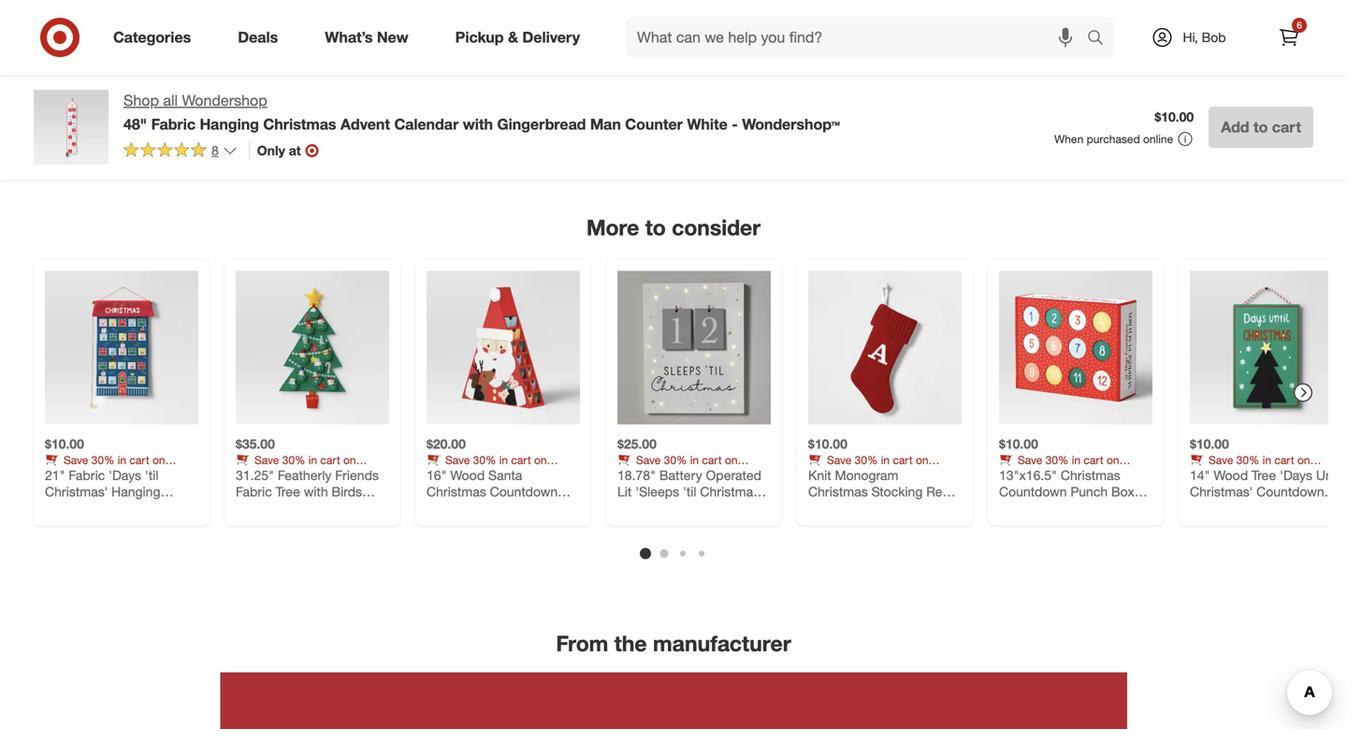 Task type: locate. For each thing, give the bounding box(es) containing it.
7 on from the left
[[1298, 453, 1311, 467]]

on for 21" fabric 'days 'til christmas' hanging advent calendar blue/red - wondershop™ image
[[153, 453, 165, 467]]

7 holiday from the left
[[1224, 467, 1260, 481]]

save for 16" wood santa christmas countdown sign red/white - wondershop™ image at the left
[[446, 453, 470, 467]]

kleinberg
[[809, 29, 865, 45]]

the
[[615, 630, 647, 657]]

in for 18.78" battery operated lit 'sleeps 'til christmas' wood countdown sign cream - wondershop™ image
[[690, 453, 699, 467]]

4 on from the left
[[725, 453, 738, 467]]

elmo's little dreidel (sesame street) by naomi kleinberg (board book) link
[[809, 0, 962, 45]]

christmas
[[107, 0, 166, 12], [263, 115, 336, 133], [1061, 467, 1121, 483], [809, 483, 868, 500]]

manufacturer
[[653, 630, 791, 657]]

(sesame
[[809, 12, 860, 29]]

7 select from the left
[[1191, 467, 1221, 481]]

3 in from the left
[[500, 453, 508, 467]]

stocking
[[872, 483, 923, 500]]

decor for 16" wood santa christmas countdown sign red/white - wondershop™ image at the left
[[499, 467, 528, 481]]

0 horizontal spatial box
[[157, 12, 180, 29]]

1 vertical spatial 13"x16.5" christmas countdown punch box red - wondershop™
[[1000, 467, 1135, 516]]

all
[[163, 91, 178, 110]]

save 30% in cart on select holiday decor for 16" wood santa christmas countdown sign red/white - wondershop™ image at the left
[[427, 453, 547, 481]]

1 vertical spatial punch
[[1071, 483, 1108, 500]]

what's new
[[325, 28, 409, 46]]

in
[[118, 453, 126, 467], [309, 453, 317, 467], [500, 453, 508, 467], [690, 453, 699, 467], [881, 453, 890, 467], [1072, 453, 1081, 467], [1263, 453, 1272, 467]]

monogram
[[835, 467, 899, 483]]

gingerbread
[[497, 115, 586, 133]]

6 save from the left
[[1018, 453, 1043, 467]]

5 on from the left
[[916, 453, 929, 467]]

1 horizontal spatial punch
[[1071, 483, 1108, 500]]

6 decor from the left
[[1072, 467, 1101, 481]]

only at
[[257, 142, 301, 159]]

5 in from the left
[[881, 453, 890, 467]]

7 save 30% in cart on select holiday decor from the left
[[1191, 453, 1311, 481]]

2 30% from the left
[[282, 453, 305, 467]]

6 link
[[1269, 17, 1310, 58]]

4 in from the left
[[690, 453, 699, 467]]

on
[[153, 453, 165, 467], [343, 453, 356, 467], [534, 453, 547, 467], [725, 453, 738, 467], [916, 453, 929, 467], [1107, 453, 1120, 467], [1298, 453, 1311, 467]]

0 horizontal spatial countdown
[[45, 12, 113, 29]]

on for 31.25" featherly friends fabric tree with birds hanging christmas countdown calendar green - wondershop™ image
[[343, 453, 356, 467]]

decor
[[117, 467, 146, 481], [308, 467, 337, 481], [499, 467, 528, 481], [690, 467, 719, 481], [881, 467, 910, 481], [1072, 467, 1101, 481], [1263, 467, 1292, 481]]

on for 16" wood santa christmas countdown sign red/white - wondershop™ image at the left
[[534, 453, 547, 467]]

0 horizontal spatial red
[[45, 29, 69, 45]]

1 horizontal spatial red
[[927, 483, 951, 500]]

elmo's
[[809, 0, 847, 12]]

5 decor from the left
[[881, 467, 910, 481]]

holiday
[[78, 467, 114, 481], [269, 467, 305, 481], [460, 467, 496, 481], [651, 467, 687, 481], [842, 467, 878, 481], [1033, 467, 1069, 481], [1224, 467, 1260, 481]]

7 30% from the left
[[1237, 453, 1260, 467]]

to
[[78, 61, 89, 75], [269, 61, 280, 75], [460, 61, 470, 75], [651, 61, 661, 75], [842, 61, 852, 75], [1032, 61, 1043, 75], [1223, 61, 1234, 75], [1254, 118, 1269, 136], [646, 214, 666, 240]]

5 30% from the left
[[855, 453, 878, 467]]

decor for 31.25" featherly friends fabric tree with birds hanging christmas countdown calendar green - wondershop™ image
[[308, 467, 337, 481]]

30% for "13"x16.5" christmas countdown punch box red - wondershop™" image
[[1046, 453, 1069, 467]]

box
[[157, 12, 180, 29], [1112, 483, 1135, 500]]

0 horizontal spatial punch
[[116, 12, 154, 29]]

1 30% from the left
[[91, 453, 115, 467]]

save 30% in cart on select holiday decor
[[45, 453, 165, 481], [236, 453, 356, 481], [427, 453, 547, 481], [618, 453, 738, 481], [809, 453, 929, 481], [1000, 453, 1120, 481], [1191, 453, 1311, 481]]

pickup
[[455, 28, 504, 46]]

select for knit monogram christmas stocking red - wondershop™ image
[[809, 467, 839, 481]]

7 in from the left
[[1263, 453, 1272, 467]]

2 on from the left
[[343, 453, 356, 467]]

1 save from the left
[[64, 453, 88, 467]]

2 holiday from the left
[[269, 467, 305, 481]]

street)
[[863, 12, 902, 29]]

13"x16.5" christmas countdown punch box red - wondershop™
[[45, 0, 180, 45], [1000, 467, 1135, 516]]

hanging
[[200, 115, 259, 133]]

book)
[[911, 29, 946, 45]]

4 decor from the left
[[690, 467, 719, 481]]

2 select from the left
[[236, 467, 266, 481]]

1 save 30% in cart on select holiday decor from the left
[[45, 453, 165, 481]]

2 save from the left
[[255, 453, 279, 467]]

1 horizontal spatial box
[[1112, 483, 1135, 500]]

add to cart
[[53, 61, 114, 75], [244, 61, 305, 75], [435, 61, 495, 75], [626, 61, 686, 75], [817, 61, 877, 75], [1008, 61, 1068, 75], [1199, 61, 1259, 75], [1222, 118, 1302, 136]]

red inside the knit monogram christmas stocking red - wondershop™
[[927, 483, 951, 500]]

search
[[1079, 30, 1124, 48]]

purchased
[[1087, 132, 1141, 146]]

1 in from the left
[[118, 453, 126, 467]]

christmas inside 13"x16.5" christmas countdown punch box red - wondershop™ link
[[107, 0, 166, 12]]

6 in from the left
[[1072, 453, 1081, 467]]

$25.00
[[618, 436, 657, 452]]

2 decor from the left
[[308, 467, 337, 481]]

7 save from the left
[[1209, 453, 1234, 467]]

0 vertical spatial countdown
[[45, 12, 113, 29]]

2 save 30% in cart on select holiday decor from the left
[[236, 453, 356, 481]]

more to consider
[[587, 214, 761, 240]]

8
[[212, 142, 219, 159]]

counter
[[625, 115, 683, 133]]

wondershop
[[182, 91, 267, 110]]

3 holiday from the left
[[460, 467, 496, 481]]

on for 18.78" battery operated lit 'sleeps 'til christmas' wood countdown sign cream - wondershop™ image
[[725, 453, 738, 467]]

add to cart button
[[45, 53, 122, 83], [236, 53, 313, 83], [427, 53, 504, 83], [618, 53, 695, 83], [809, 53, 886, 83], [1000, 53, 1077, 83], [1191, 53, 1268, 83], [1209, 107, 1314, 148]]

1 vertical spatial box
[[1112, 483, 1135, 500]]

$10.00
[[1155, 109, 1194, 125], [45, 436, 84, 452], [809, 436, 848, 452], [1000, 436, 1039, 452], [1191, 436, 1230, 452]]

1 select from the left
[[45, 467, 75, 481]]

4 save from the left
[[636, 453, 661, 467]]

white
[[687, 115, 728, 133]]

holiday for 16" wood santa christmas countdown sign red/white - wondershop™ image at the left
[[460, 467, 496, 481]]

30% for knit monogram christmas stocking red - wondershop™ image
[[855, 453, 878, 467]]

decor for 18.78" battery operated lit 'sleeps 'til christmas' wood countdown sign cream - wondershop™ image
[[690, 467, 719, 481]]

knit monogram christmas stocking red - wondershop™
[[809, 467, 959, 516]]

$10.00 for "13"x16.5" christmas countdown punch box red - wondershop™" image
[[1000, 436, 1039, 452]]

4 30% from the left
[[664, 453, 687, 467]]

3 save from the left
[[446, 453, 470, 467]]

5 holiday from the left
[[842, 467, 878, 481]]

0 vertical spatial 13"x16.5" christmas countdown punch box red - wondershop™
[[45, 0, 180, 45]]

30%
[[91, 453, 115, 467], [282, 453, 305, 467], [473, 453, 496, 467], [664, 453, 687, 467], [855, 453, 878, 467], [1046, 453, 1069, 467], [1237, 453, 1260, 467]]

16" wood santa christmas countdown sign red/white - wondershop™ image
[[427, 271, 580, 425]]

48"
[[124, 115, 147, 133]]

save for 21" fabric 'days 'til christmas' hanging advent calendar blue/red - wondershop™ image
[[64, 453, 88, 467]]

0 vertical spatial 13"x16.5"
[[45, 0, 103, 12]]

-
[[72, 29, 78, 45], [732, 115, 738, 133], [954, 483, 959, 500], [1027, 500, 1032, 516]]

3 select from the left
[[427, 467, 457, 481]]

red
[[45, 29, 69, 45], [927, 483, 951, 500], [1000, 500, 1023, 516]]

$35.00
[[236, 436, 275, 452]]

wondershop™
[[81, 29, 163, 45], [742, 115, 840, 133], [809, 500, 890, 516], [1036, 500, 1117, 516]]

- inside the knit monogram christmas stocking red - wondershop™
[[954, 483, 959, 500]]

1 vertical spatial countdown
[[1000, 483, 1067, 500]]

more
[[587, 214, 640, 240]]

search button
[[1079, 17, 1124, 62]]

christmas inside the knit monogram christmas stocking red - wondershop™
[[809, 483, 868, 500]]

cart
[[92, 61, 114, 75], [283, 61, 305, 75], [474, 61, 495, 75], [664, 61, 686, 75], [855, 61, 877, 75], [1046, 61, 1068, 75], [1237, 61, 1259, 75], [1273, 118, 1302, 136], [130, 453, 149, 467], [320, 453, 340, 467], [511, 453, 531, 467], [702, 453, 722, 467], [893, 453, 913, 467], [1084, 453, 1104, 467], [1275, 453, 1295, 467]]

select for 21" fabric 'days 'til christmas' hanging advent calendar blue/red - wondershop™ image
[[45, 467, 75, 481]]

punch
[[116, 12, 154, 29], [1071, 483, 1108, 500]]

3 on from the left
[[534, 453, 547, 467]]

4 holiday from the left
[[651, 467, 687, 481]]

categories
[[113, 28, 191, 46]]

6 on from the left
[[1107, 453, 1120, 467]]

3 30% from the left
[[473, 453, 496, 467]]

$10.00 for 21" fabric 'days 'til christmas' hanging advent calendar blue/red - wondershop™ image
[[45, 436, 84, 452]]

select for 14" wood tree 'days until christmas' countdown sign green - wondershop™ image
[[1191, 467, 1221, 481]]

1 horizontal spatial 13"x16.5"
[[1000, 467, 1058, 483]]

holiday for 18.78" battery operated lit 'sleeps 'til christmas' wood countdown sign cream - wondershop™ image
[[651, 467, 687, 481]]

select for "13"x16.5" christmas countdown punch box red - wondershop™" image
[[1000, 467, 1030, 481]]

5 save from the left
[[827, 453, 852, 467]]

decor for knit monogram christmas stocking red - wondershop™ image
[[881, 467, 910, 481]]

add
[[53, 61, 75, 75], [244, 61, 266, 75], [435, 61, 457, 75], [626, 61, 647, 75], [817, 61, 838, 75], [1008, 61, 1029, 75], [1199, 61, 1220, 75], [1222, 118, 1250, 136]]

$20.00
[[427, 436, 466, 452]]

holiday for 21" fabric 'days 'til christmas' hanging advent calendar blue/red - wondershop™ image
[[78, 467, 114, 481]]

countdown
[[45, 12, 113, 29], [1000, 483, 1067, 500]]

save for 18.78" battery operated lit 'sleeps 'til christmas' wood countdown sign cream - wondershop™ image
[[636, 453, 661, 467]]

6 select from the left
[[1000, 467, 1030, 481]]

$10.00 for knit monogram christmas stocking red - wondershop™ image
[[809, 436, 848, 452]]

1 horizontal spatial 13"x16.5" christmas countdown punch box red - wondershop™
[[1000, 467, 1135, 516]]

add right online
[[1222, 118, 1250, 136]]

2 in from the left
[[309, 453, 317, 467]]

6 holiday from the left
[[1033, 467, 1069, 481]]

5 select from the left
[[809, 467, 839, 481]]

on for 14" wood tree 'days until christmas' countdown sign green - wondershop™ image
[[1298, 453, 1311, 467]]

select
[[45, 467, 75, 481], [236, 467, 266, 481], [427, 467, 457, 481], [618, 467, 648, 481], [809, 467, 839, 481], [1000, 467, 1030, 481], [1191, 467, 1221, 481]]

save
[[64, 453, 88, 467], [255, 453, 279, 467], [446, 453, 470, 467], [636, 453, 661, 467], [827, 453, 852, 467], [1018, 453, 1043, 467], [1209, 453, 1234, 467]]

save for "13"x16.5" christmas countdown punch box red - wondershop™" image
[[1018, 453, 1043, 467]]

4 select from the left
[[618, 467, 648, 481]]

4 save 30% in cart on select holiday decor from the left
[[618, 453, 738, 481]]

1 decor from the left
[[117, 467, 146, 481]]

in for 31.25" featherly friends fabric tree with birds hanging christmas countdown calendar green - wondershop™ image
[[309, 453, 317, 467]]

add down 'hi, bob' at the top right of page
[[1199, 61, 1220, 75]]

consider
[[672, 214, 761, 240]]

3 decor from the left
[[499, 467, 528, 481]]

new
[[377, 28, 409, 46]]

online
[[1144, 132, 1174, 146]]

14" wood tree 'days until christmas' countdown sign green - wondershop™ image
[[1191, 271, 1344, 425]]

1 on from the left
[[153, 453, 165, 467]]

5 save 30% in cart on select holiday decor from the left
[[809, 453, 929, 481]]

1 holiday from the left
[[78, 467, 114, 481]]

13"x16.5"
[[45, 0, 103, 12], [1000, 467, 1058, 483]]

save for 31.25" featherly friends fabric tree with birds hanging christmas countdown calendar green - wondershop™ image
[[255, 453, 279, 467]]

bob
[[1202, 29, 1227, 45]]

30% for 31.25" featherly friends fabric tree with birds hanging christmas countdown calendar green - wondershop™ image
[[282, 453, 305, 467]]

6 save 30% in cart on select holiday decor from the left
[[1000, 453, 1120, 481]]

save 30% in cart on select holiday decor for "13"x16.5" christmas countdown punch box red - wondershop™" image
[[1000, 453, 1120, 481]]

6 30% from the left
[[1046, 453, 1069, 467]]

7 decor from the left
[[1263, 467, 1292, 481]]

13"x16.5" christmas countdown punch box red - wondershop™ image
[[1000, 271, 1153, 425]]

30% for 21" fabric 'days 'til christmas' hanging advent calendar blue/red - wondershop™ image
[[91, 453, 115, 467]]

add up image of 48" fabric hanging christmas advent calendar with gingerbread man counter white - wondershop™
[[53, 61, 75, 75]]

advent
[[341, 115, 390, 133]]

18.78" battery operated lit 'sleeps 'til christmas' wood countdown sign cream - wondershop™ image
[[618, 271, 771, 425]]

image of 48" fabric hanging christmas advent calendar with gingerbread man counter white - wondershop™ image
[[34, 90, 109, 165]]

0 horizontal spatial 13"x16.5" christmas countdown punch box red - wondershop™
[[45, 0, 180, 45]]

3 save 30% in cart on select holiday decor from the left
[[427, 453, 547, 481]]

wondershop™ inside shop all wondershop 48" fabric hanging christmas advent calendar with gingerbread man counter white - wondershop™
[[742, 115, 840, 133]]

21" fabric 'days 'til christmas' hanging advent calendar blue/red - wondershop™ image
[[45, 271, 198, 425]]

countdown inside 13"x16.5" christmas countdown punch box red - wondershop™ link
[[45, 12, 113, 29]]



Task type: vqa. For each thing, say whether or not it's contained in the screenshot.
6th holiday from the right
yes



Task type: describe. For each thing, give the bounding box(es) containing it.
holiday for 14" wood tree 'days until christmas' countdown sign green - wondershop™ image
[[1224, 467, 1260, 481]]

fabric
[[151, 115, 196, 133]]

in for 16" wood santa christmas countdown sign red/white - wondershop™ image at the left
[[500, 453, 508, 467]]

naomi
[[924, 12, 962, 29]]

shop all wondershop 48" fabric hanging christmas advent calendar with gingerbread man counter white - wondershop™
[[124, 91, 840, 133]]

0 vertical spatial box
[[157, 12, 180, 29]]

hi,
[[1183, 29, 1199, 45]]

2 horizontal spatial red
[[1000, 500, 1023, 516]]

1 vertical spatial 13"x16.5"
[[1000, 467, 1058, 483]]

30% for 18.78" battery operated lit 'sleeps 'til christmas' wood countdown sign cream - wondershop™ image
[[664, 453, 687, 467]]

christmas inside shop all wondershop 48" fabric hanging christmas advent calendar with gingerbread man counter white - wondershop™
[[263, 115, 336, 133]]

- inside shop all wondershop 48" fabric hanging christmas advent calendar with gingerbread man counter white - wondershop™
[[732, 115, 738, 133]]

select for 18.78" battery operated lit 'sleeps 'til christmas' wood countdown sign cream - wondershop™ image
[[618, 467, 648, 481]]

31.25" featherly friends fabric tree with birds hanging christmas countdown calendar green - wondershop™ image
[[236, 271, 389, 425]]

shop
[[124, 91, 159, 110]]

categories link
[[97, 17, 215, 58]]

by
[[906, 12, 920, 29]]

select for 16" wood santa christmas countdown sign red/white - wondershop™ image at the left
[[427, 467, 457, 481]]

save for knit monogram christmas stocking red - wondershop™ image
[[827, 453, 852, 467]]

select for 31.25" featherly friends fabric tree with birds hanging christmas countdown calendar green - wondershop™ image
[[236, 467, 266, 481]]

what's
[[325, 28, 373, 46]]

save 30% in cart on select holiday decor for 21" fabric 'days 'til christmas' hanging advent calendar blue/red - wondershop™ image
[[45, 453, 165, 481]]

from
[[556, 630, 609, 657]]

knit
[[809, 467, 832, 483]]

delivery
[[523, 28, 580, 46]]

add down kleinberg
[[817, 61, 838, 75]]

save 30% in cart on select holiday decor for 18.78" battery operated lit 'sleeps 'til christmas' wood countdown sign cream - wondershop™ image
[[618, 453, 738, 481]]

from the manufacturer
[[556, 630, 791, 657]]

when purchased online
[[1055, 132, 1174, 146]]

$10.00 for 14" wood tree 'days until christmas' countdown sign green - wondershop™ image
[[1191, 436, 1230, 452]]

in for 14" wood tree 'days until christmas' countdown sign green - wondershop™ image
[[1263, 453, 1272, 467]]

knit monogram christmas stocking red - wondershop™ image
[[809, 271, 962, 425]]

8 link
[[124, 141, 238, 163]]

holiday for knit monogram christmas stocking red - wondershop™ image
[[842, 467, 878, 481]]

13"x16.5" christmas countdown punch box red - wondershop™ link
[[45, 0, 198, 45]]

pickup & delivery
[[455, 28, 580, 46]]

calendar
[[394, 115, 459, 133]]

save 30% in cart on select holiday decor for 31.25" featherly friends fabric tree with birds hanging christmas countdown calendar green - wondershop™ image
[[236, 453, 356, 481]]

add left search button
[[1008, 61, 1029, 75]]

little
[[851, 0, 879, 12]]

wondershop™ inside the knit monogram christmas stocking red - wondershop™
[[809, 500, 890, 516]]

holiday for 31.25" featherly friends fabric tree with birds hanging christmas countdown calendar green - wondershop™ image
[[269, 467, 305, 481]]

decor for 14" wood tree 'days until christmas' countdown sign green - wondershop™ image
[[1263, 467, 1292, 481]]

add up counter
[[626, 61, 647, 75]]

on for "13"x16.5" christmas countdown punch box red - wondershop™" image
[[1107, 453, 1120, 467]]

deals
[[238, 28, 278, 46]]

save for 14" wood tree 'days until christmas' countdown sign green - wondershop™ image
[[1209, 453, 1234, 467]]

&
[[508, 28, 518, 46]]

save 30% in cart on select holiday decor for 14" wood tree 'days until christmas' countdown sign green - wondershop™ image
[[1191, 453, 1311, 481]]

in for 21" fabric 'days 'til christmas' hanging advent calendar blue/red - wondershop™ image
[[118, 453, 126, 467]]

dreidel
[[883, 0, 925, 12]]

pickup & delivery link
[[440, 17, 604, 58]]

holiday for "13"x16.5" christmas countdown punch box red - wondershop™" image
[[1033, 467, 1069, 481]]

decor for 21" fabric 'days 'til christmas' hanging advent calendar blue/red - wondershop™ image
[[117, 467, 146, 481]]

30% for 14" wood tree 'days until christmas' countdown sign green - wondershop™ image
[[1237, 453, 1260, 467]]

only
[[257, 142, 285, 159]]

save 30% in cart on select holiday decor for knit monogram christmas stocking red - wondershop™ image
[[809, 453, 929, 481]]

add down pickup
[[435, 61, 457, 75]]

when
[[1055, 132, 1084, 146]]

with
[[463, 115, 493, 133]]

hi, bob
[[1183, 29, 1227, 45]]

0 vertical spatial punch
[[116, 12, 154, 29]]

man
[[590, 115, 621, 133]]

in for "13"x16.5" christmas countdown punch box red - wondershop™" image
[[1072, 453, 1081, 467]]

what's new link
[[309, 17, 432, 58]]

add down deals
[[244, 61, 266, 75]]

(board
[[868, 29, 908, 45]]

1 horizontal spatial countdown
[[1000, 483, 1067, 500]]

elmo's little dreidel (sesame street) by naomi kleinberg (board book)
[[809, 0, 962, 45]]

on for knit monogram christmas stocking red - wondershop™ image
[[916, 453, 929, 467]]

What can we help you find? suggestions appear below search field
[[626, 17, 1092, 58]]

at
[[289, 142, 301, 159]]

decor for "13"x16.5" christmas countdown punch box red - wondershop™" image
[[1072, 467, 1101, 481]]

in for knit monogram christmas stocking red - wondershop™ image
[[881, 453, 890, 467]]

6
[[1297, 19, 1303, 31]]

30% for 16" wood santa christmas countdown sign red/white - wondershop™ image at the left
[[473, 453, 496, 467]]

0 horizontal spatial 13"x16.5"
[[45, 0, 103, 12]]

deals link
[[222, 17, 302, 58]]



